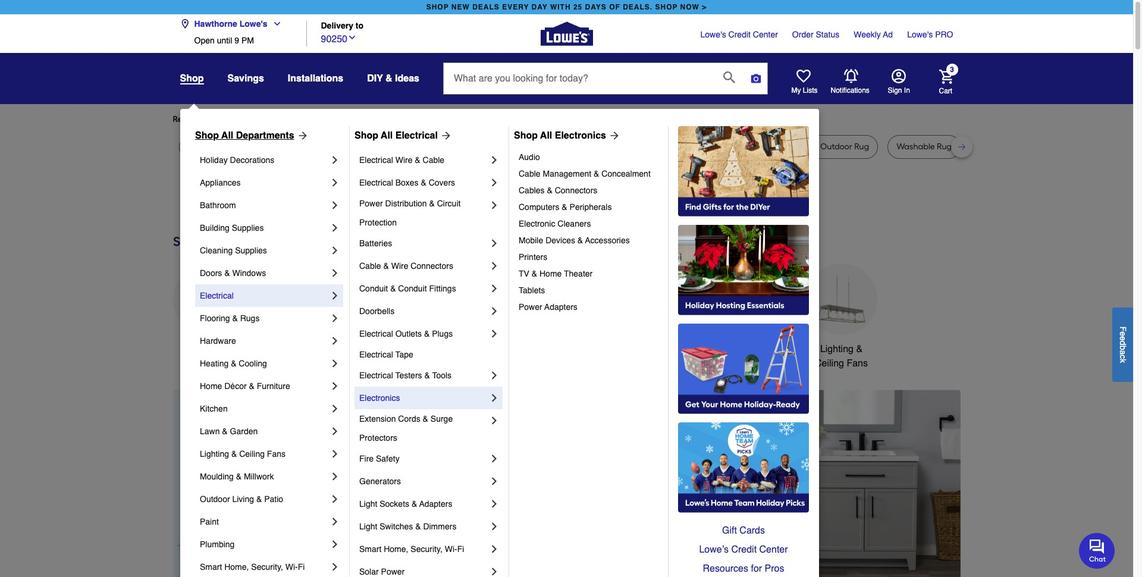 Task type: describe. For each thing, give the bounding box(es) containing it.
suggestions
[[326, 114, 372, 124]]

scroll to item #4 image
[[697, 575, 728, 577]]

holiday
[[200, 155, 228, 165]]

0 horizontal spatial lighting
[[200, 449, 229, 459]]

supplies for building supplies
[[232, 223, 264, 233]]

7 rug from the left
[[752, 142, 766, 152]]

garden
[[230, 427, 258, 436]]

batteries link
[[359, 232, 488, 255]]

smart home, security, wi-fi for left smart home, security, wi-fi link
[[200, 562, 305, 572]]

light for light switches & dimmers
[[359, 522, 377, 531]]

covers
[[429, 178, 455, 187]]

lowe's credit center
[[699, 544, 788, 555]]

1 vertical spatial connectors
[[411, 261, 453, 271]]

computers
[[519, 202, 559, 212]]

mobile devices & accessories link
[[519, 232, 660, 249]]

shop for shop all departments
[[195, 130, 219, 141]]

shop all electronics
[[514, 130, 606, 141]]

power adapters
[[519, 302, 578, 312]]

1 area from the left
[[304, 142, 322, 152]]

electrical for electrical tape
[[359, 350, 393, 359]]

1 vertical spatial ceiling
[[239, 449, 265, 459]]

devices
[[546, 236, 575, 245]]

extension cords & surge protectors link
[[359, 409, 488, 447]]

shop all electrical link
[[355, 128, 452, 143]]

plumbing
[[200, 540, 235, 549]]

chevron right image for outdoor living & patio
[[329, 493, 341, 505]]

washable rug
[[897, 142, 952, 152]]

1 horizontal spatial smart home, security, wi-fi link
[[359, 538, 488, 560]]

home inside button
[[752, 344, 778, 354]]

hardware link
[[200, 330, 329, 352]]

batteries
[[359, 239, 392, 248]]

allen for allen and roth area rug
[[473, 142, 491, 152]]

audio link
[[519, 149, 660, 165]]

1 vertical spatial wire
[[391, 261, 408, 271]]

you for more suggestions for you
[[387, 114, 401, 124]]

Search Query text field
[[444, 63, 714, 94]]

fi for chevron right icon for right smart home, security, wi-fi link
[[457, 544, 464, 554]]

lighting inside 'button'
[[820, 344, 854, 354]]

décor
[[224, 381, 247, 391]]

electrical for electrical outlets & plugs
[[359, 329, 393, 338]]

chevron right image for flooring & rugs link
[[329, 312, 341, 324]]

chevron right image for cleaning supplies 'link'
[[329, 244, 341, 256]]

arrow right image for shop all departments
[[294, 130, 308, 142]]

all for departments
[[221, 130, 233, 141]]

1 horizontal spatial adapters
[[544, 302, 578, 312]]

you for recommended searches for you
[[281, 114, 295, 124]]

credit for lowe's
[[731, 544, 757, 555]]

rugs
[[240, 313, 260, 323]]

mobile devices & accessories
[[519, 236, 630, 245]]

bathroom inside button
[[640, 344, 681, 354]]

0 horizontal spatial smart home, security, wi-fi link
[[200, 556, 329, 577]]

f e e d b a c k
[[1118, 326, 1128, 363]]

d
[[1118, 340, 1128, 345]]

chevron right image for doorbells
[[488, 305, 500, 317]]

up to 40 percent off select vanities. plus, get free local delivery on select vanities. image
[[384, 390, 960, 577]]

kitchen for kitchen faucets
[[446, 344, 477, 354]]

day
[[532, 3, 548, 11]]

shop button
[[180, 73, 204, 84]]

cable for cable management & concealment
[[519, 169, 540, 178]]

home, for left smart home, security, wi-fi link
[[224, 562, 249, 572]]

lowe's for lowe's pro
[[907, 30, 933, 39]]

doorbells link
[[359, 300, 488, 322]]

sign
[[888, 86, 902, 95]]

8 rug from the left
[[854, 142, 869, 152]]

indoor
[[794, 142, 818, 152]]

allen and roth rug
[[592, 142, 664, 152]]

installations
[[288, 73, 343, 84]]

tools
[[432, 371, 452, 380]]

& inside "power distribution & circuit protection"
[[429, 199, 435, 208]]

cable & wire connectors link
[[359, 255, 488, 277]]

camera image
[[750, 73, 762, 84]]

0 horizontal spatial bathroom
[[200, 200, 236, 210]]

0 vertical spatial cable
[[423, 155, 444, 165]]

smart home button
[[715, 263, 787, 356]]

roth for area
[[511, 142, 528, 152]]

1 rug from the left
[[188, 142, 203, 152]]

arrow right image for shop all electrical
[[438, 130, 452, 142]]

0 vertical spatial connectors
[[555, 186, 597, 195]]

computers & peripherals link
[[519, 199, 660, 215]]

shop 25 days of deals by category image
[[173, 231, 960, 251]]

wi- for chevron right icon for right smart home, security, wi-fi link
[[445, 544, 457, 554]]

90250
[[321, 34, 347, 44]]

smart for right smart home, security, wi-fi link
[[359, 544, 382, 554]]

deals
[[472, 3, 500, 11]]

chevron right image for electronics
[[488, 392, 500, 404]]

my lists
[[791, 86, 818, 95]]

open
[[194, 36, 215, 45]]

1 horizontal spatial arrow right image
[[938, 494, 950, 506]]

get your home holiday-ready. image
[[678, 324, 809, 414]]

2 vertical spatial power
[[381, 567, 405, 576]]

pros
[[765, 563, 784, 574]]

25
[[573, 3, 583, 11]]

peripherals
[[570, 202, 612, 212]]

cable management & concealment
[[519, 169, 651, 178]]

switches
[[380, 522, 413, 531]]

1 horizontal spatial home
[[540, 269, 562, 278]]

6 rug from the left
[[649, 142, 664, 152]]

cables
[[519, 186, 545, 195]]

chevron right image for generators
[[488, 475, 500, 487]]

fire
[[359, 454, 374, 463]]

ideas
[[395, 73, 419, 84]]

credit for lowe's
[[728, 30, 751, 39]]

electrical wire & cable link
[[359, 149, 488, 171]]

power for power adapters
[[519, 302, 542, 312]]

until
[[217, 36, 232, 45]]

supplies for cleaning supplies
[[235, 246, 267, 255]]

hawthorne lowe's
[[194, 19, 267, 29]]

lowe's home improvement notification center image
[[844, 69, 858, 83]]

washable for washable area rug
[[691, 142, 730, 152]]

printers
[[519, 252, 547, 262]]

shop for shop all electronics
[[514, 130, 538, 141]]

recommended
[[173, 114, 230, 124]]

2 e from the top
[[1118, 336, 1128, 340]]

chevron right image for cable & wire connectors link
[[488, 260, 500, 272]]

0 horizontal spatial adapters
[[419, 499, 452, 509]]

furniture
[[366, 142, 400, 152]]

safety
[[376, 454, 400, 463]]

smart inside smart home button
[[724, 344, 750, 354]]

& inside 'lighting & ceiling fans'
[[856, 344, 863, 354]]

shop all electronics link
[[514, 128, 620, 143]]

decorations for holiday
[[230, 155, 274, 165]]

lowe's wishes you and your family a happy hanukkah. image
[[173, 190, 960, 219]]

order status link
[[792, 29, 839, 40]]

electronics link
[[359, 387, 488, 409]]

building supplies
[[200, 223, 264, 233]]

chevron right image for kitchen link
[[329, 403, 341, 415]]

kitchen link
[[200, 397, 329, 420]]

chevron right image for left smart home, security, wi-fi link
[[329, 561, 341, 573]]

chevron right image for paint link
[[329, 516, 341, 528]]

smart home, security, wi-fi for right smart home, security, wi-fi link
[[359, 544, 464, 554]]

lawn
[[200, 427, 220, 436]]

chevron right image for electrical boxes & covers link
[[488, 177, 500, 189]]

home décor & furniture link
[[200, 375, 329, 397]]

electronics inside electronics link
[[359, 393, 400, 403]]

flooring & rugs link
[[200, 307, 329, 330]]

tv & home theater link
[[519, 265, 660, 282]]

resources for pros link
[[678, 559, 809, 577]]

hawthorne lowe's button
[[180, 12, 286, 36]]

solar power
[[359, 567, 405, 576]]

center for lowe's credit center
[[753, 30, 778, 39]]

holiday hosting essentials. image
[[678, 225, 809, 315]]

chevron right image for electrical wire & cable link
[[488, 154, 500, 166]]

computers & peripherals
[[519, 202, 612, 212]]

days
[[585, 3, 607, 11]]

chevron right image for electrical outlets & plugs link at the left bottom
[[488, 328, 500, 340]]

1 conduit from the left
[[359, 284, 388, 293]]

allen for allen and roth rug
[[592, 142, 610, 152]]

circuit
[[437, 199, 461, 208]]

light sockets & adapters
[[359, 499, 452, 509]]

electrical boxes & covers
[[359, 178, 455, 187]]

departments
[[236, 130, 294, 141]]

my
[[791, 86, 801, 95]]

printers link
[[519, 249, 660, 265]]

in
[[904, 86, 910, 95]]

location image
[[180, 19, 189, 29]]

b
[[1118, 345, 1128, 350]]

lowe's
[[699, 544, 729, 555]]

conduit & conduit fittings link
[[359, 277, 488, 300]]

and for allen and roth area rug
[[493, 142, 509, 152]]

chevron right image for lawn & garden link
[[329, 425, 341, 437]]

all for electrical
[[381, 130, 393, 141]]

electrical tape
[[359, 350, 413, 359]]

fire safety link
[[359, 447, 488, 470]]

fans inside 'button'
[[847, 358, 868, 369]]

9 rug from the left
[[937, 142, 952, 152]]

open until 9 pm
[[194, 36, 254, 45]]

flooring & rugs
[[200, 313, 260, 323]]

chevron right image for heating & cooling
[[329, 358, 341, 369]]

cable & wire connectors
[[359, 261, 453, 271]]

5 rug from the left
[[550, 142, 565, 152]]



Task type: vqa. For each thing, say whether or not it's contained in the screenshot.
and associated with allen and roth rug
yes



Task type: locate. For each thing, give the bounding box(es) containing it.
decorations for christmas
[[364, 358, 415, 369]]

lowe's home improvement cart image
[[939, 69, 953, 84]]

rug down cart
[[937, 142, 952, 152]]

1 vertical spatial kitchen
[[200, 404, 228, 413]]

doors & windows link
[[200, 262, 329, 284]]

tv
[[519, 269, 529, 278]]

kitchen inside button
[[446, 344, 477, 354]]

credit up resources for pros link
[[731, 544, 757, 555]]

fi up the 'solar power' link at the bottom left of page
[[457, 544, 464, 554]]

heating
[[200, 359, 229, 368]]

2 washable from the left
[[897, 142, 935, 152]]

now
[[680, 3, 700, 11]]

1 shop from the left
[[195, 130, 219, 141]]

my lists link
[[791, 69, 818, 95]]

kitchen for kitchen
[[200, 404, 228, 413]]

0 vertical spatial bathroom
[[200, 200, 236, 210]]

moulding & millwork link
[[200, 465, 329, 488]]

electrical up flooring at the bottom left of page
[[200, 291, 234, 300]]

ad
[[883, 30, 893, 39]]

home, for right smart home, security, wi-fi link
[[384, 544, 408, 554]]

electrical for electrical boxes & covers
[[359, 178, 393, 187]]

moulding
[[200, 472, 234, 481]]

chevron right image
[[329, 154, 341, 166], [488, 154, 500, 166], [329, 177, 341, 189], [488, 177, 500, 189], [488, 199, 500, 211], [329, 222, 341, 234], [329, 244, 341, 256], [488, 260, 500, 272], [488, 283, 500, 294], [329, 312, 341, 324], [488, 328, 500, 340], [488, 369, 500, 381], [329, 380, 341, 392], [329, 403, 341, 415], [329, 425, 341, 437], [488, 453, 500, 465], [488, 498, 500, 510], [329, 516, 341, 528], [488, 543, 500, 555], [329, 561, 341, 573]]

1 horizontal spatial ceiling
[[815, 358, 844, 369]]

0 vertical spatial lighting
[[820, 344, 854, 354]]

electrical testers & tools
[[359, 371, 452, 380]]

0 horizontal spatial lowe's
[[240, 19, 267, 29]]

rug down the departments
[[262, 142, 277, 152]]

all inside 'link'
[[540, 130, 552, 141]]

0 horizontal spatial fans
[[267, 449, 286, 459]]

2 all from the left
[[381, 130, 393, 141]]

all up furniture
[[381, 130, 393, 141]]

0 horizontal spatial area
[[304, 142, 322, 152]]

1 washable from the left
[[691, 142, 730, 152]]

patio
[[264, 494, 283, 504]]

0 vertical spatial adapters
[[544, 302, 578, 312]]

cable down audio on the left top of page
[[519, 169, 540, 178]]

smart home, security, wi-fi link down light switches & dimmers
[[359, 538, 488, 560]]

light left switches
[[359, 522, 377, 531]]

c
[[1118, 354, 1128, 359]]

windows
[[232, 268, 266, 278]]

chevron right image for the fire safety link
[[488, 453, 500, 465]]

fi down plumbing link
[[298, 562, 305, 572]]

chevron right image for moulding & millwork
[[329, 471, 341, 482]]

supplies up cleaning supplies
[[232, 223, 264, 233]]

electrical left the tape
[[359, 350, 393, 359]]

shop inside 'link'
[[514, 130, 538, 141]]

0 vertical spatial center
[[753, 30, 778, 39]]

2 horizontal spatial home
[[752, 344, 778, 354]]

0 horizontal spatial conduit
[[359, 284, 388, 293]]

arrow right image
[[294, 130, 308, 142], [438, 130, 452, 142]]

wi- down plumbing link
[[285, 562, 298, 572]]

shop left new
[[426, 3, 449, 11]]

0 horizontal spatial arrow right image
[[606, 130, 620, 142]]

0 vertical spatial wi-
[[445, 544, 457, 554]]

2 horizontal spatial for
[[751, 563, 762, 574]]

lowe's credit center link
[[700, 29, 778, 40]]

rug right outdoor
[[854, 142, 869, 152]]

light sockets & adapters link
[[359, 493, 488, 515]]

1 vertical spatial credit
[[731, 544, 757, 555]]

tv & home theater
[[519, 269, 593, 278]]

0 vertical spatial credit
[[728, 30, 751, 39]]

smart home, security, wi-fi down light switches & dimmers
[[359, 544, 464, 554]]

cart
[[939, 87, 952, 95]]

1 you from the left
[[281, 114, 295, 124]]

1 horizontal spatial area
[[530, 142, 548, 152]]

smart
[[724, 344, 750, 354], [359, 544, 382, 554], [200, 562, 222, 572]]

security, down plumbing link
[[251, 562, 283, 572]]

0 horizontal spatial arrow right image
[[294, 130, 308, 142]]

1 horizontal spatial allen
[[592, 142, 610, 152]]

find gifts for the diyer. image
[[678, 126, 809, 217]]

electrical left boxes
[[359, 178, 393, 187]]

1 vertical spatial smart home, security, wi-fi
[[200, 562, 305, 572]]

you up shop all electrical
[[387, 114, 401, 124]]

bathroom
[[200, 200, 236, 210], [640, 344, 681, 354]]

2 horizontal spatial shop
[[514, 130, 538, 141]]

chevron right image for appliances "link"
[[329, 177, 341, 189]]

2 roth from the left
[[630, 142, 647, 152]]

2 arrow right image from the left
[[438, 130, 452, 142]]

0 vertical spatial supplies
[[232, 223, 264, 233]]

1 roth from the left
[[511, 142, 528, 152]]

1 vertical spatial center
[[759, 544, 788, 555]]

conduit & conduit fittings
[[359, 284, 456, 293]]

wi- for chevron right icon corresponding to left smart home, security, wi-fi link
[[285, 562, 298, 572]]

power down tablets
[[519, 302, 542, 312]]

1 horizontal spatial decorations
[[364, 358, 415, 369]]

2 vertical spatial home
[[200, 381, 222, 391]]

conduit down cable & wire connectors
[[398, 284, 427, 293]]

chat invite button image
[[1079, 532, 1115, 568]]

chevron down image
[[347, 32, 357, 42]]

1 vertical spatial appliances
[[185, 344, 232, 354]]

decorations down christmas
[[364, 358, 415, 369]]

theater
[[564, 269, 593, 278]]

1 arrow right image from the left
[[294, 130, 308, 142]]

power for power distribution & circuit protection
[[359, 199, 383, 208]]

1 horizontal spatial washable
[[897, 142, 935, 152]]

allen right desk
[[473, 142, 491, 152]]

1 shop from the left
[[426, 3, 449, 11]]

lowe's home team holiday picks. image
[[678, 422, 809, 513]]

lowe's home improvement account image
[[891, 69, 906, 83]]

electrical inside 'link'
[[395, 130, 438, 141]]

e up d
[[1118, 331, 1128, 336]]

cables & connectors link
[[519, 182, 660, 199]]

supplies inside 'link'
[[235, 246, 267, 255]]

for left pros
[[751, 563, 762, 574]]

e up b
[[1118, 336, 1128, 340]]

christmas decorations button
[[354, 263, 425, 371]]

order
[[792, 30, 814, 39]]

chevron right image for home décor & furniture link
[[329, 380, 341, 392]]

center for lowe's credit center
[[759, 544, 788, 555]]

1 horizontal spatial kitchen
[[446, 344, 477, 354]]

1 vertical spatial adapters
[[419, 499, 452, 509]]

chevron right image for doors & windows
[[329, 267, 341, 279]]

chevron right image for plumbing
[[329, 538, 341, 550]]

rug left 5x8 at the top left
[[188, 142, 203, 152]]

power right solar
[[381, 567, 405, 576]]

chevron right image for hardware
[[329, 335, 341, 347]]

0 horizontal spatial fi
[[298, 562, 305, 572]]

chevron right image for lighting & ceiling fans
[[329, 448, 341, 460]]

lowe's home improvement logo image
[[540, 7, 593, 60]]

center left order
[[753, 30, 778, 39]]

lowe's left pro
[[907, 30, 933, 39]]

smart home, security, wi-fi link
[[359, 538, 488, 560], [200, 556, 329, 577]]

90250 button
[[321, 31, 357, 46]]

chevron right image
[[329, 199, 341, 211], [488, 237, 500, 249], [329, 267, 341, 279], [329, 290, 341, 302], [488, 305, 500, 317], [329, 335, 341, 347], [329, 358, 341, 369], [488, 392, 500, 404], [488, 415, 500, 427], [329, 448, 341, 460], [329, 471, 341, 482], [488, 475, 500, 487], [329, 493, 341, 505], [488, 520, 500, 532], [329, 538, 341, 550], [488, 566, 500, 577]]

None search field
[[443, 62, 768, 106]]

0 horizontal spatial electronics
[[359, 393, 400, 403]]

all down recommended searches for you
[[221, 130, 233, 141]]

extension cords & surge protectors
[[359, 414, 455, 443]]

electronics up extension
[[359, 393, 400, 403]]

lowe's inside "button"
[[240, 19, 267, 29]]

home, down switches
[[384, 544, 408, 554]]

1 vertical spatial electronics
[[359, 393, 400, 403]]

more suggestions for you
[[305, 114, 401, 124]]

0 vertical spatial home
[[540, 269, 562, 278]]

electrical up christmas
[[359, 329, 393, 338]]

0 vertical spatial smart
[[724, 344, 750, 354]]

2 shop from the left
[[655, 3, 678, 11]]

chevron right image for conduit & conduit fittings link
[[488, 283, 500, 294]]

searches
[[232, 114, 267, 124]]

roth up audio on the left top of page
[[511, 142, 528, 152]]

electrical for electrical wire & cable
[[359, 155, 393, 165]]

chevron right image for batteries
[[488, 237, 500, 249]]

chevron right image for power distribution & circuit protection link
[[488, 199, 500, 211]]

1 horizontal spatial fi
[[457, 544, 464, 554]]

smart home, security, wi-fi link down paint link
[[200, 556, 329, 577]]

4 rug from the left
[[324, 142, 339, 152]]

1 vertical spatial lighting
[[200, 449, 229, 459]]

light down generators
[[359, 499, 377, 509]]

audio
[[519, 152, 540, 162]]

0 vertical spatial power
[[359, 199, 383, 208]]

electrical up desk
[[395, 130, 438, 141]]

arrow right image
[[606, 130, 620, 142], [938, 494, 950, 506]]

resources
[[703, 563, 748, 574]]

1 horizontal spatial shop
[[655, 3, 678, 11]]

electronics down recommended searches for you 'heading'
[[555, 130, 606, 141]]

you inside more suggestions for you 'link'
[[387, 114, 401, 124]]

2 horizontal spatial smart
[[724, 344, 750, 354]]

rug
[[188, 142, 203, 152], [245, 142, 260, 152], [262, 142, 277, 152], [324, 142, 339, 152], [550, 142, 565, 152], [649, 142, 664, 152], [752, 142, 766, 152], [854, 142, 869, 152], [937, 142, 952, 152]]

3 area from the left
[[732, 142, 750, 152]]

shop left now
[[655, 3, 678, 11]]

chevron right image for electrical
[[329, 290, 341, 302]]

power distribution & circuit protection
[[359, 199, 463, 227]]

power adapters link
[[519, 299, 660, 315]]

connectors down cable management & concealment
[[555, 186, 597, 195]]

1 horizontal spatial all
[[381, 130, 393, 141]]

building supplies link
[[200, 217, 329, 239]]

0 vertical spatial home,
[[384, 544, 408, 554]]

cards
[[740, 525, 765, 536]]

5x8
[[205, 142, 218, 152]]

2 and from the left
[[612, 142, 628, 152]]

cable management & concealment link
[[519, 165, 660, 182]]

electronic
[[519, 219, 555, 228]]

lowe's home improvement lists image
[[796, 69, 810, 83]]

0 vertical spatial fi
[[457, 544, 464, 554]]

outdoor
[[200, 494, 230, 504]]

diy
[[367, 73, 383, 84]]

1 vertical spatial home,
[[224, 562, 249, 572]]

3 all from the left
[[540, 130, 552, 141]]

delivery
[[321, 21, 353, 31]]

gift cards
[[722, 525, 765, 536]]

all inside 'link'
[[381, 130, 393, 141]]

1 all from the left
[[221, 130, 233, 141]]

for for searches
[[269, 114, 279, 124]]

1 horizontal spatial fans
[[847, 358, 868, 369]]

kitchen up the lawn
[[200, 404, 228, 413]]

indoor outdoor rug
[[794, 142, 869, 152]]

security, for chevron right icon for right smart home, security, wi-fi link
[[411, 544, 442, 554]]

and for allen and roth rug
[[612, 142, 628, 152]]

electrical for electrical testers & tools
[[359, 371, 393, 380]]

1 vertical spatial lighting & ceiling fans
[[200, 449, 286, 459]]

1 horizontal spatial smart home, security, wi-fi
[[359, 544, 464, 554]]

lowe's up pm
[[240, 19, 267, 29]]

recommended searches for you heading
[[173, 114, 960, 126]]

cable for cable & wire connectors
[[359, 261, 381, 271]]

smart home, security, wi-fi down plumbing link
[[200, 562, 305, 572]]

1 vertical spatial security,
[[251, 562, 283, 572]]

home,
[[384, 544, 408, 554], [224, 562, 249, 572]]

dimmers
[[423, 522, 456, 531]]

connectors down batteries link
[[411, 261, 453, 271]]

appliances inside "link"
[[200, 178, 241, 187]]

security, for chevron right icon corresponding to left smart home, security, wi-fi link
[[251, 562, 283, 572]]

ceiling inside 'button'
[[815, 358, 844, 369]]

roth up concealment
[[630, 142, 647, 152]]

electrical down furniture
[[359, 155, 393, 165]]

mobile
[[519, 236, 543, 245]]

decorations inside holiday decorations link
[[230, 155, 274, 165]]

lowe's credit center
[[700, 30, 778, 39]]

weekly ad link
[[854, 29, 893, 40]]

2 shop from the left
[[355, 130, 378, 141]]

1 horizontal spatial conduit
[[398, 284, 427, 293]]

1 vertical spatial home
[[752, 344, 778, 354]]

for for suggestions
[[374, 114, 385, 124]]

adapters down tablets link
[[544, 302, 578, 312]]

all down recommended searches for you 'heading'
[[540, 130, 552, 141]]

& inside "link"
[[562, 202, 567, 212]]

appliances down holiday
[[200, 178, 241, 187]]

0 horizontal spatial wi-
[[285, 562, 298, 572]]

fittings
[[429, 284, 456, 293]]

connectors
[[555, 186, 597, 195], [411, 261, 453, 271]]

arrow right image down more
[[294, 130, 308, 142]]

you left more
[[281, 114, 295, 124]]

2 light from the top
[[359, 522, 377, 531]]

lighting & ceiling fans inside lighting & ceiling fans 'button'
[[815, 344, 868, 369]]

2 horizontal spatial cable
[[519, 169, 540, 178]]

supplies up windows
[[235, 246, 267, 255]]

0 horizontal spatial cable
[[359, 261, 381, 271]]

cleaning
[[200, 246, 233, 255]]

1 e from the top
[[1118, 331, 1128, 336]]

0 horizontal spatial you
[[281, 114, 295, 124]]

0 horizontal spatial shop
[[426, 3, 449, 11]]

2 allen from the left
[[592, 142, 610, 152]]

accessories
[[585, 236, 630, 245]]

0 vertical spatial light
[[359, 499, 377, 509]]

rug up concealment
[[649, 142, 664, 152]]

roth for rug
[[630, 142, 647, 152]]

1 vertical spatial cable
[[519, 169, 540, 178]]

2 you from the left
[[387, 114, 401, 124]]

1 vertical spatial arrow right image
[[938, 494, 950, 506]]

home décor & furniture
[[200, 381, 290, 391]]

0 horizontal spatial home
[[200, 381, 222, 391]]

electronic cleaners link
[[519, 215, 660, 232]]

for up shop all electrical
[[374, 114, 385, 124]]

decorations down "rug rug"
[[230, 155, 274, 165]]

allen up the cable management & concealment link
[[592, 142, 610, 152]]

& inside button
[[385, 73, 392, 84]]

1 horizontal spatial for
[[374, 114, 385, 124]]

arrow right image inside 'shop all electronics' 'link'
[[606, 130, 620, 142]]

1 horizontal spatial roth
[[630, 142, 647, 152]]

lowe's down >
[[700, 30, 726, 39]]

conduit up doorbells
[[359, 284, 388, 293]]

1 vertical spatial fans
[[267, 449, 286, 459]]

lowe's for lowe's credit center
[[700, 30, 726, 39]]

1 vertical spatial supplies
[[235, 246, 267, 255]]

hawthorne
[[194, 19, 237, 29]]

chevron right image for building supplies link
[[329, 222, 341, 234]]

rug down shop all electronics on the top
[[550, 142, 565, 152]]

to
[[356, 21, 364, 31]]

electrical down 'electrical tape'
[[359, 371, 393, 380]]

power inside "power distribution & circuit protection"
[[359, 199, 383, 208]]

0 horizontal spatial smart home, security, wi-fi
[[200, 562, 305, 572]]

0 horizontal spatial shop
[[195, 130, 219, 141]]

& inside extension cords & surge protectors
[[423, 414, 428, 424]]

plugs
[[432, 329, 453, 338]]

0 horizontal spatial home,
[[224, 562, 249, 572]]

chevron right image for holiday decorations link
[[329, 154, 341, 166]]

chevron right image for 'electrical testers & tools' link
[[488, 369, 500, 381]]

electronics inside 'shop all electronics' 'link'
[[555, 130, 606, 141]]

wi- down dimmers
[[445, 544, 457, 554]]

1 and from the left
[[493, 142, 509, 152]]

0 horizontal spatial allen
[[473, 142, 491, 152]]

electrical outlets & plugs link
[[359, 322, 488, 345]]

home, down plumbing
[[224, 562, 249, 572]]

shop up the allen and roth area rug
[[514, 130, 538, 141]]

0 horizontal spatial security,
[[251, 562, 283, 572]]

center
[[753, 30, 778, 39], [759, 544, 788, 555]]

faucets
[[480, 344, 514, 354]]

smart for left smart home, security, wi-fi link
[[200, 562, 222, 572]]

shop inside 'link'
[[355, 130, 378, 141]]

2 vertical spatial smart
[[200, 562, 222, 572]]

wire up conduit & conduit fittings in the left of the page
[[391, 261, 408, 271]]

washable for washable rug
[[897, 142, 935, 152]]

appliances inside button
[[185, 344, 232, 354]]

appliances
[[200, 178, 241, 187], [185, 344, 232, 354]]

roth
[[511, 142, 528, 152], [630, 142, 647, 152]]

plumbing link
[[200, 533, 329, 556]]

power up protection
[[359, 199, 383, 208]]

security, up the 'solar power' link at the bottom left of page
[[411, 544, 442, 554]]

2 area from the left
[[530, 142, 548, 152]]

1 horizontal spatial home,
[[384, 544, 408, 554]]

for up the departments
[[269, 114, 279, 124]]

tape
[[395, 350, 413, 359]]

shop for shop all electrical
[[355, 130, 378, 141]]

3 shop from the left
[[514, 130, 538, 141]]

1 vertical spatial fi
[[298, 562, 305, 572]]

chevron right image for extension cords & surge protectors
[[488, 415, 500, 427]]

wire up boxes
[[395, 155, 413, 165]]

1 horizontal spatial arrow right image
[[438, 130, 452, 142]]

surge
[[431, 414, 453, 424]]

arrow left image
[[394, 494, 406, 506]]

cable down the batteries
[[359, 261, 381, 271]]

notifications
[[831, 86, 870, 94]]

2 horizontal spatial area
[[732, 142, 750, 152]]

more
[[305, 114, 324, 124]]

1 horizontal spatial security,
[[411, 544, 442, 554]]

shop up 5x8 at the top left
[[195, 130, 219, 141]]

2 rug from the left
[[245, 142, 260, 152]]

0 vertical spatial electronics
[[555, 130, 606, 141]]

1 horizontal spatial cable
[[423, 155, 444, 165]]

chevron down image
[[267, 19, 282, 29]]

1 allen from the left
[[473, 142, 491, 152]]

light for light sockets & adapters
[[359, 499, 377, 509]]

outdoor living & patio link
[[200, 488, 329, 510]]

arrow right image up electrical wire & cable link
[[438, 130, 452, 142]]

credit up search 'image'
[[728, 30, 751, 39]]

chevron right image for the light sockets & adapters link
[[488, 498, 500, 510]]

decorations inside christmas decorations button
[[364, 358, 415, 369]]

with
[[550, 3, 571, 11]]

1 vertical spatial light
[[359, 522, 377, 531]]

1 horizontal spatial connectors
[[555, 186, 597, 195]]

1 vertical spatial bathroom
[[640, 344, 681, 354]]

rug left indoor
[[752, 142, 766, 152]]

25 days of deals. don't miss deals every day. same-day delivery on in-stock orders placed by 2 p m. image
[[173, 390, 365, 577]]

for inside 'link'
[[374, 114, 385, 124]]

chevron right image for bathroom
[[329, 199, 341, 211]]

2 horizontal spatial lowe's
[[907, 30, 933, 39]]

shop new deals every day with 25 days of deals. shop now > link
[[424, 0, 709, 14]]

appliances up heating
[[185, 344, 232, 354]]

solar power link
[[359, 560, 488, 577]]

lighting & ceiling fans inside lighting & ceiling fans link
[[200, 449, 286, 459]]

chevron right image for right smart home, security, wi-fi link
[[488, 543, 500, 555]]

1 vertical spatial wi-
[[285, 562, 298, 572]]

chevron right image for solar power
[[488, 566, 500, 577]]

1 horizontal spatial and
[[612, 142, 628, 152]]

arrow right image inside the shop all departments link
[[294, 130, 308, 142]]

3 rug from the left
[[262, 142, 277, 152]]

installations button
[[288, 68, 343, 89]]

search image
[[723, 71, 735, 83]]

rug down more
[[324, 142, 339, 152]]

cable down desk
[[423, 155, 444, 165]]

hardware
[[200, 336, 236, 346]]

0 horizontal spatial ceiling
[[239, 449, 265, 459]]

status
[[816, 30, 839, 39]]

1 horizontal spatial bathroom
[[640, 344, 681, 354]]

electronic cleaners
[[519, 219, 591, 228]]

center up pros
[[759, 544, 788, 555]]

fire safety
[[359, 454, 400, 463]]

cleaning supplies
[[200, 246, 267, 255]]

2 conduit from the left
[[398, 284, 427, 293]]

kitchen down 'plugs'
[[446, 344, 477, 354]]

outdoor living & patio
[[200, 494, 283, 504]]

0 horizontal spatial kitchen
[[200, 404, 228, 413]]

1 light from the top
[[359, 499, 377, 509]]

rug down shop all departments at top left
[[245, 142, 260, 152]]

0 horizontal spatial for
[[269, 114, 279, 124]]

fi for chevron right icon corresponding to left smart home, security, wi-fi link
[[298, 562, 305, 572]]

pro
[[935, 30, 953, 39]]

shop down more suggestions for you 'link'
[[355, 130, 378, 141]]

electrical tape link
[[359, 345, 500, 364]]

all for electronics
[[540, 130, 552, 141]]

2 vertical spatial cable
[[359, 261, 381, 271]]

0 vertical spatial security,
[[411, 544, 442, 554]]

holiday decorations
[[200, 155, 274, 165]]

1 horizontal spatial wi-
[[445, 544, 457, 554]]

0 vertical spatial kitchen
[[446, 344, 477, 354]]

arrow right image inside shop all electrical 'link'
[[438, 130, 452, 142]]

holiday decorations link
[[200, 149, 329, 171]]

lawn & garden
[[200, 427, 258, 436]]

0 vertical spatial wire
[[395, 155, 413, 165]]

chevron right image for light switches & dimmers
[[488, 520, 500, 532]]

adapters up dimmers
[[419, 499, 452, 509]]

0 vertical spatial smart home, security, wi-fi
[[359, 544, 464, 554]]



